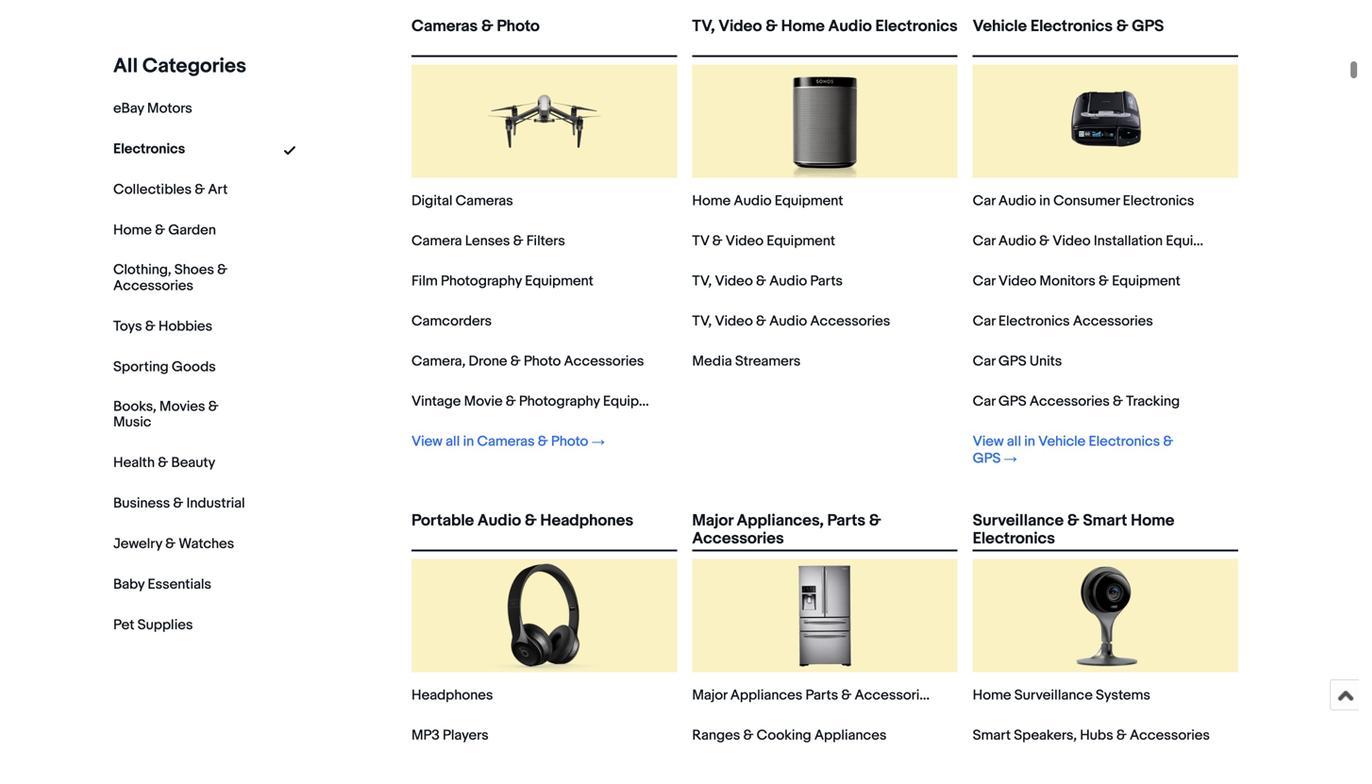Task type: locate. For each thing, give the bounding box(es) containing it.
all down vintage
[[446, 433, 460, 450]]

pet supplies link
[[113, 617, 193, 634]]

in left consumer
[[1040, 193, 1051, 210]]

2 car from the top
[[973, 233, 996, 250]]

0 vertical spatial major
[[693, 511, 734, 531]]

shoes
[[175, 262, 214, 279]]

parts up the tv, video & audio accessories link
[[811, 273, 843, 290]]

5 car from the top
[[973, 353, 996, 370]]

video for tv, video & home audio electronics
[[719, 17, 763, 36]]

1 vertical spatial parts
[[828, 511, 866, 531]]

surveillance
[[973, 511, 1064, 531], [1015, 688, 1093, 705]]

in for cameras & photo
[[463, 433, 474, 450]]

tv, video & home audio electronics
[[693, 17, 958, 36]]

& inside surveillance & smart home electronics
[[1068, 511, 1080, 531]]

digital cameras
[[412, 193, 513, 210]]

0 vertical spatial tv,
[[693, 17, 715, 36]]

1 horizontal spatial headphones
[[541, 511, 634, 531]]

car electronics accessories
[[973, 313, 1154, 330]]

1 car from the top
[[973, 193, 996, 210]]

clothing, shoes & accessories link
[[113, 262, 246, 294]]

2 view from the left
[[973, 433, 1004, 450]]

1 vertical spatial headphones
[[412, 688, 493, 705]]

beauty
[[171, 455, 215, 472]]

3 car from the top
[[973, 273, 996, 290]]

smart down view all in vehicle electronics & gps link
[[1084, 511, 1128, 531]]

in for vehicle electronics & gps
[[1025, 433, 1036, 450]]

gps
[[1133, 17, 1165, 36], [999, 353, 1027, 370], [999, 393, 1027, 410], [973, 450, 1001, 467]]

units
[[1030, 353, 1063, 370]]

all
[[446, 433, 460, 450], [1007, 433, 1022, 450]]

car for car gps units
[[973, 353, 996, 370]]

1 vertical spatial major
[[693, 688, 728, 705]]

photo
[[497, 17, 540, 36], [524, 353, 561, 370], [551, 433, 589, 450]]

view down vintage
[[412, 433, 443, 450]]

0 vertical spatial photo
[[497, 17, 540, 36]]

0 horizontal spatial appliances
[[731, 688, 803, 705]]

appliances,
[[737, 511, 824, 531]]

view for cameras & photo
[[412, 433, 443, 450]]

surveillance inside surveillance & smart home electronics
[[973, 511, 1064, 531]]

1 vertical spatial vehicle
[[1039, 433, 1086, 450]]

vehicle inside 'view all in vehicle electronics & gps'
[[1039, 433, 1086, 450]]

2 tv, from the top
[[693, 273, 712, 290]]

players
[[443, 728, 489, 745]]

cameras & photo image
[[488, 65, 601, 178]]

mp3 players link
[[412, 728, 489, 745]]

cooking
[[757, 728, 812, 745]]

1 horizontal spatial all
[[1007, 433, 1022, 450]]

surveillance up speakers,
[[1015, 688, 1093, 705]]

car for car audio & video installation equipment
[[973, 233, 996, 250]]

parts up ranges & cooking appliances "link"
[[806, 688, 839, 705]]

car audio in consumer electronics
[[973, 193, 1195, 210]]

garden
[[168, 222, 216, 239]]

1 tv, from the top
[[693, 17, 715, 36]]

ebay motors link
[[113, 100, 192, 117]]

audio inside tv, video & home audio electronics link
[[829, 17, 872, 36]]

appliances down major appliances parts & accessories link
[[815, 728, 887, 745]]

view inside 'view all in vehicle electronics & gps'
[[973, 433, 1004, 450]]

parts inside major appliances, parts & accessories
[[828, 511, 866, 531]]

2 horizontal spatial in
[[1040, 193, 1051, 210]]

0 horizontal spatial view
[[412, 433, 443, 450]]

tv, for tv, video & audio accessories
[[693, 313, 712, 330]]

2 vertical spatial tv,
[[693, 313, 712, 330]]

smart speakers, hubs & accessories link
[[973, 728, 1211, 745]]

business & industrial
[[113, 495, 245, 512]]

0 horizontal spatial in
[[463, 433, 474, 450]]

essentials
[[148, 577, 211, 594]]

1 all from the left
[[446, 433, 460, 450]]

0 vertical spatial photography
[[441, 273, 522, 290]]

1 horizontal spatial vehicle
[[1039, 433, 1086, 450]]

headphones
[[541, 511, 634, 531], [412, 688, 493, 705]]

photography down "camera, drone & photo accessories" link
[[519, 393, 600, 410]]

books, movies & music
[[113, 398, 219, 431]]

car gps units link
[[973, 353, 1063, 370]]

toys
[[113, 318, 142, 335]]

appliances up cooking
[[731, 688, 803, 705]]

in down movie
[[463, 433, 474, 450]]

portable
[[412, 511, 474, 531]]

car video monitors & equipment link
[[973, 273, 1181, 290]]

1 major from the top
[[693, 511, 734, 531]]

surveillance down 'view all in vehicle electronics & gps'
[[973, 511, 1064, 531]]

1 vertical spatial tv,
[[693, 273, 712, 290]]

camera, drone & photo accessories
[[412, 353, 644, 370]]

0 horizontal spatial headphones
[[412, 688, 493, 705]]

6 car from the top
[[973, 393, 996, 410]]

appliances
[[731, 688, 803, 705], [815, 728, 887, 745]]

business & industrial link
[[113, 495, 245, 512]]

4 car from the top
[[973, 313, 996, 330]]

2 vertical spatial parts
[[806, 688, 839, 705]]

2 major from the top
[[693, 688, 728, 705]]

major for major appliances parts & accessories
[[693, 688, 728, 705]]

1 horizontal spatial smart
[[1084, 511, 1128, 531]]

1 vertical spatial cameras
[[456, 193, 513, 210]]

1 vertical spatial appliances
[[815, 728, 887, 745]]

sporting
[[113, 359, 169, 376]]

0 vertical spatial parts
[[811, 273, 843, 290]]

1 horizontal spatial view
[[973, 433, 1004, 450]]

sporting goods
[[113, 359, 216, 376]]

in down car gps accessories & tracking
[[1025, 433, 1036, 450]]

home & garden link
[[113, 222, 216, 239]]

major left appliances,
[[693, 511, 734, 531]]

view down car gps units
[[973, 433, 1004, 450]]

all for cameras
[[446, 433, 460, 450]]

all inside 'view all in vehicle electronics & gps'
[[1007, 433, 1022, 450]]

car gps units
[[973, 353, 1063, 370]]

camera
[[412, 233, 462, 250]]

digital cameras link
[[412, 193, 513, 210]]

hobbies
[[158, 318, 213, 335]]

collectibles
[[113, 181, 192, 198]]

cameras
[[412, 17, 478, 36], [456, 193, 513, 210], [477, 433, 535, 450]]

accessories inside the clothing, shoes & accessories
[[113, 277, 194, 294]]

photo inside cameras & photo link
[[497, 17, 540, 36]]

3 tv, from the top
[[693, 313, 712, 330]]

& inside major appliances, parts & accessories
[[870, 511, 882, 531]]

vehicle electronics & gps link
[[973, 17, 1239, 51]]

music
[[113, 414, 151, 431]]

clothing,
[[113, 262, 171, 279]]

film photography equipment
[[412, 273, 594, 290]]

home audio equipment
[[693, 193, 844, 210]]

parts right appliances,
[[828, 511, 866, 531]]

smart left speakers,
[[973, 728, 1011, 745]]

tv & video equipment
[[693, 233, 836, 250]]

cameras & photo
[[412, 17, 540, 36]]

1 horizontal spatial in
[[1025, 433, 1036, 450]]

car gps accessories & tracking
[[973, 393, 1181, 410]]

1 view from the left
[[412, 433, 443, 450]]

video for tv, video & audio parts
[[715, 273, 753, 290]]

1 vertical spatial smart
[[973, 728, 1011, 745]]

major inside major appliances, parts & accessories
[[693, 511, 734, 531]]

all down car gps accessories & tracking
[[1007, 433, 1022, 450]]

goods
[[172, 359, 216, 376]]

media
[[693, 353, 732, 370]]

all for vehicle
[[1007, 433, 1022, 450]]

0 horizontal spatial all
[[446, 433, 460, 450]]

hubs
[[1081, 728, 1114, 745]]

health & beauty link
[[113, 455, 215, 472]]

sporting goods link
[[113, 359, 216, 376]]

0 horizontal spatial vehicle
[[973, 17, 1028, 36]]

0 vertical spatial smart
[[1084, 511, 1128, 531]]

& inside the clothing, shoes & accessories
[[217, 262, 228, 279]]

accessories inside major appliances, parts & accessories
[[693, 530, 784, 549]]

jewelry & watches
[[113, 536, 234, 553]]

camcorders
[[412, 313, 492, 330]]

home & garden
[[113, 222, 216, 239]]

0 vertical spatial headphones
[[541, 511, 634, 531]]

baby essentials link
[[113, 577, 211, 594]]

camcorders link
[[412, 313, 492, 330]]

parts for appliances,
[[828, 511, 866, 531]]

in inside 'view all in vehicle electronics & gps'
[[1025, 433, 1036, 450]]

major up ranges
[[693, 688, 728, 705]]

camera lenses & filters link
[[412, 233, 565, 250]]

home for home & garden
[[113, 222, 152, 239]]

0 vertical spatial surveillance
[[973, 511, 1064, 531]]

2 vertical spatial photo
[[551, 433, 589, 450]]

home inside surveillance & smart home electronics
[[1131, 511, 1175, 531]]

mp3 players
[[412, 728, 489, 745]]

2 all from the left
[[1007, 433, 1022, 450]]

photography down lenses
[[441, 273, 522, 290]]

tracking
[[1127, 393, 1181, 410]]

monitors
[[1040, 273, 1096, 290]]

car
[[973, 193, 996, 210], [973, 233, 996, 250], [973, 273, 996, 290], [973, 313, 996, 330], [973, 353, 996, 370], [973, 393, 996, 410]]



Task type: describe. For each thing, give the bounding box(es) containing it.
tv, video & audio parts
[[693, 273, 843, 290]]

0 vertical spatial cameras
[[412, 17, 478, 36]]

mp3
[[412, 728, 440, 745]]

car video monitors & equipment
[[973, 273, 1181, 290]]

major appliances, parts & accessories link
[[693, 511, 958, 549]]

surveillance & smart home electronics image
[[1050, 560, 1163, 673]]

view all in vehicle electronics & gps
[[973, 433, 1174, 467]]

1 vertical spatial surveillance
[[1015, 688, 1093, 705]]

cameras & photo link
[[412, 17, 677, 51]]

home for home surveillance systems
[[973, 688, 1012, 705]]

ranges & cooking appliances link
[[693, 728, 887, 745]]

tv, video & home audio electronics link
[[693, 17, 958, 51]]

tv, video & audio parts link
[[693, 273, 843, 290]]

electronics link
[[113, 141, 185, 158]]

ebay motors
[[113, 100, 192, 117]]

car audio in consumer electronics link
[[973, 193, 1195, 210]]

audio inside portable audio & headphones link
[[478, 511, 521, 531]]

all categories
[[113, 54, 247, 78]]

car audio & video installation equipment
[[973, 233, 1235, 250]]

& inside books, movies & music
[[208, 398, 219, 415]]

business
[[113, 495, 170, 512]]

collectibles & art link
[[113, 181, 228, 198]]

electronics inside 'view all in vehicle electronics & gps'
[[1089, 433, 1161, 450]]

consumer
[[1054, 193, 1120, 210]]

view all in vehicle electronics & gps link
[[973, 433, 1212, 467]]

video for car video monitors & equipment
[[999, 273, 1037, 290]]

home audio equipment link
[[693, 193, 844, 210]]

1 horizontal spatial appliances
[[815, 728, 887, 745]]

home for home audio equipment
[[693, 193, 731, 210]]

parts for appliances
[[806, 688, 839, 705]]

systems
[[1096, 688, 1151, 705]]

media streamers
[[693, 353, 801, 370]]

0 vertical spatial vehicle
[[973, 17, 1028, 36]]

books, movies & music link
[[113, 398, 246, 431]]

major appliances parts & accessories link
[[693, 688, 935, 705]]

film
[[412, 273, 438, 290]]

installation
[[1094, 233, 1164, 250]]

1 vertical spatial photography
[[519, 393, 600, 410]]

tv, video & home audio electronics image
[[769, 65, 882, 178]]

tv, for tv, video & audio parts
[[693, 273, 712, 290]]

ranges & cooking appliances
[[693, 728, 887, 745]]

movie
[[464, 393, 503, 410]]

lenses
[[465, 233, 510, 250]]

car audio & video installation equipment link
[[973, 233, 1235, 250]]

car for car video monitors & equipment
[[973, 273, 996, 290]]

0 horizontal spatial smart
[[973, 728, 1011, 745]]

jewelry & watches link
[[113, 536, 234, 553]]

health
[[113, 455, 155, 472]]

car for car audio in consumer electronics
[[973, 193, 996, 210]]

clothing, shoes & accessories
[[113, 262, 228, 294]]

toys & hobbies link
[[113, 318, 213, 335]]

supplies
[[138, 617, 193, 634]]

view all in cameras & photo
[[412, 433, 589, 450]]

collectibles & art
[[113, 181, 228, 198]]

surveillance & smart home electronics
[[973, 511, 1175, 549]]

ebay
[[113, 100, 144, 117]]

gps inside 'view all in vehicle electronics & gps'
[[973, 450, 1001, 467]]

vintage movie & photography equipment link
[[412, 393, 672, 410]]

2 vertical spatial cameras
[[477, 433, 535, 450]]

portable audio & headphones image
[[488, 560, 601, 673]]

tv, for tv, video & home audio electronics
[[693, 17, 715, 36]]

car electronics accessories link
[[973, 313, 1154, 330]]

categories
[[142, 54, 247, 78]]

smart speakers, hubs & accessories
[[973, 728, 1211, 745]]

all
[[113, 54, 138, 78]]

car for car gps accessories & tracking
[[973, 393, 996, 410]]

major for major appliances, parts & accessories
[[693, 511, 734, 531]]

art
[[208, 181, 228, 198]]

camera, drone & photo accessories link
[[412, 353, 644, 370]]

speakers,
[[1015, 728, 1078, 745]]

major appliances parts & accessories
[[693, 688, 935, 705]]

car gps accessories & tracking link
[[973, 393, 1181, 410]]

motors
[[147, 100, 192, 117]]

view all in cameras & photo link
[[412, 433, 605, 450]]

smart inside surveillance & smart home electronics
[[1084, 511, 1128, 531]]

tv, video & audio accessories link
[[693, 313, 891, 330]]

surveillance & smart home electronics link
[[973, 511, 1239, 549]]

jewelry
[[113, 536, 162, 553]]

ranges
[[693, 728, 741, 745]]

portable audio & headphones link
[[412, 511, 677, 546]]

watches
[[179, 536, 234, 553]]

tv, video & audio accessories
[[693, 313, 891, 330]]

electronics inside surveillance & smart home electronics
[[973, 530, 1056, 549]]

drone
[[469, 353, 508, 370]]

books,
[[113, 398, 156, 415]]

camera lenses & filters
[[412, 233, 565, 250]]

car for car electronics accessories
[[973, 313, 996, 330]]

portable audio & headphones
[[412, 511, 634, 531]]

industrial
[[187, 495, 245, 512]]

video for tv, video & audio accessories
[[715, 313, 753, 330]]

vintage movie & photography equipment
[[412, 393, 672, 410]]

tv
[[693, 233, 710, 250]]

health & beauty
[[113, 455, 215, 472]]

& inside 'view all in vehicle electronics & gps'
[[1164, 433, 1174, 450]]

media streamers link
[[693, 353, 801, 370]]

vintage
[[412, 393, 461, 410]]

0 vertical spatial appliances
[[731, 688, 803, 705]]

view for vehicle electronics & gps
[[973, 433, 1004, 450]]

filters
[[527, 233, 565, 250]]

major appliances, parts & accessories image
[[769, 560, 882, 673]]

vehicle electronics & gps
[[973, 17, 1165, 36]]

baby essentials
[[113, 577, 211, 594]]

1 vertical spatial photo
[[524, 353, 561, 370]]

pet supplies
[[113, 617, 193, 634]]

vehicle electronics & gps image
[[1050, 65, 1163, 178]]



Task type: vqa. For each thing, say whether or not it's contained in the screenshot.
Surveillance & Smart Home Electronics
yes



